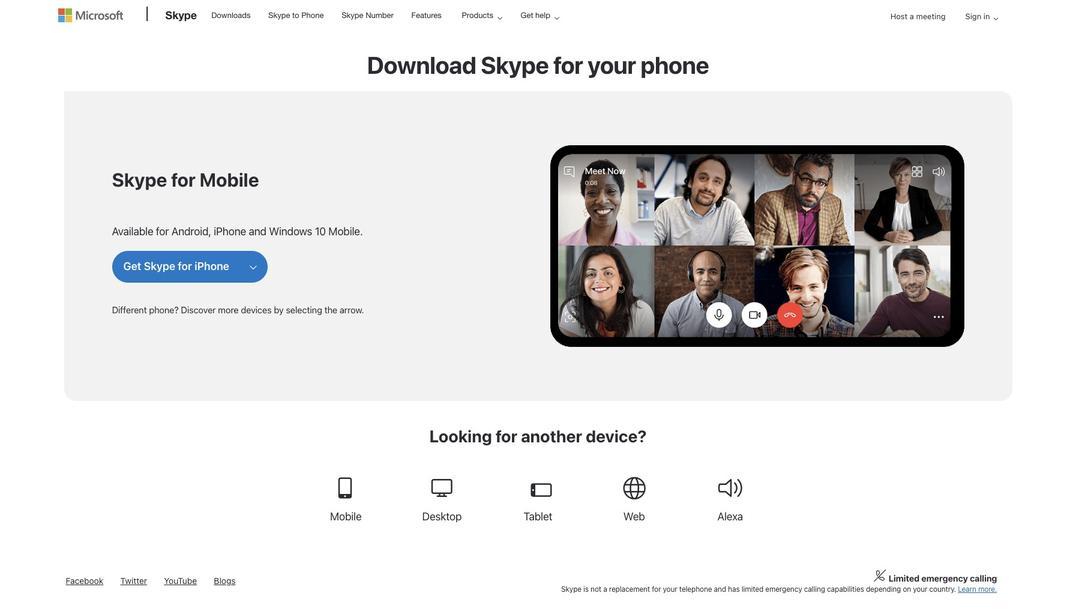 Task type: locate. For each thing, give the bounding box(es) containing it.
products button
[[452, 1, 512, 30]]

0 vertical spatial get
[[521, 11, 533, 20]]

emergency
[[922, 573, 968, 583], [766, 585, 802, 594]]

emergency right limited
[[766, 585, 802, 594]]

for inside the limited emergency calling skype is not a replacement for your telephone and has limited emergency calling capabilities depending on your country. learn more.
[[652, 585, 661, 594]]

a right "host"
[[910, 11, 914, 21]]

android,
[[172, 225, 211, 238]]

skype left "number"
[[342, 11, 364, 20]]

skype number link
[[336, 1, 399, 29]]

facebook
[[66, 576, 103, 586]]

youtube link
[[164, 576, 197, 586]]

blogs link
[[214, 576, 236, 586]]

country.
[[930, 585, 956, 594]]

skype number
[[342, 11, 394, 20]]

for up android,
[[171, 169, 196, 191]]

more.
[[979, 585, 997, 594]]

your
[[588, 50, 636, 79], [663, 585, 678, 594], [913, 585, 928, 594]]

device?
[[586, 426, 647, 446]]

get
[[521, 11, 533, 20], [123, 260, 141, 273]]

skype
[[165, 8, 197, 22], [268, 11, 290, 20], [342, 11, 364, 20], [481, 50, 549, 79], [112, 169, 167, 191], [144, 260, 175, 273], [561, 585, 582, 594]]

limited
[[742, 585, 764, 594]]

0 horizontal spatial a
[[603, 585, 607, 594]]

limited emergency calling skype is not a replacement for your telephone and has limited emergency calling capabilities depending on your country. learn more.
[[561, 573, 997, 594]]

0 horizontal spatial emergency
[[766, 585, 802, 594]]

twitter
[[120, 576, 147, 586]]

limited
[[889, 573, 920, 583]]

looking for another device?
[[430, 426, 647, 446]]

1 horizontal spatial 
[[529, 479, 553, 503]]

on
[[903, 585, 911, 594]]

downloads link
[[206, 1, 256, 29]]

for
[[553, 50, 583, 79], [171, 169, 196, 191], [156, 225, 169, 238], [178, 260, 192, 273], [496, 426, 518, 446], [652, 585, 661, 594]]

meeting
[[916, 11, 946, 21]]

1 vertical spatial get
[[123, 260, 141, 273]]

alexa
[[718, 510, 743, 523]]

downloads
[[211, 11, 251, 20]]

and left windows
[[249, 225, 266, 238]]


[[622, 476, 646, 500]]

0 horizontal spatial get
[[123, 260, 141, 273]]

get inside "dropdown button"
[[521, 11, 533, 20]]

a
[[910, 11, 914, 21], [603, 585, 607, 594]]

iphone down android,
[[195, 260, 229, 273]]

host
[[891, 11, 908, 21]]

replacement
[[609, 585, 650, 594]]

mobile
[[200, 169, 259, 191], [330, 510, 362, 523]]

windows
[[269, 225, 312, 238]]

to
[[292, 11, 299, 20]]

the
[[324, 304, 337, 315]]

calling
[[970, 573, 997, 583], [804, 585, 825, 594]]

1 horizontal spatial a
[[910, 11, 914, 21]]

get left help
[[521, 11, 533, 20]]

 for tablet
[[529, 479, 553, 503]]

by
[[274, 304, 284, 315]]

blogs
[[214, 576, 236, 586]]

iphone for for
[[195, 260, 229, 273]]

get help
[[521, 11, 550, 20]]

available for android, iphone and windows 10 mobile.
[[112, 225, 363, 238]]

looking
[[430, 426, 492, 446]]

1 vertical spatial mobile
[[330, 510, 362, 523]]

1 horizontal spatial mobile
[[330, 510, 362, 523]]

0 vertical spatial iphone
[[214, 225, 246, 238]]

arrow.
[[340, 304, 364, 315]]

learn
[[958, 585, 977, 594]]

capabilities
[[827, 585, 864, 594]]

calling left capabilities
[[804, 585, 825, 594]]

1 vertical spatial calling
[[804, 585, 825, 594]]

desktop
[[422, 510, 462, 523]]

twitter link
[[120, 576, 147, 586]]

phone
[[301, 11, 324, 20]]

and
[[249, 225, 266, 238], [714, 585, 726, 594]]

telephone
[[679, 585, 712, 594]]

0 vertical spatial emergency
[[922, 573, 968, 583]]

emergency up country. in the bottom of the page
[[922, 573, 968, 583]]

learn more. link
[[958, 585, 997, 594]]

0 vertical spatial and
[[249, 225, 266, 238]]

1 horizontal spatial get
[[521, 11, 533, 20]]

0 vertical spatial a
[[910, 11, 914, 21]]

skype left is
[[561, 585, 582, 594]]

0 horizontal spatial and
[[249, 225, 266, 238]]

2 horizontal spatial your
[[913, 585, 928, 594]]

0 horizontal spatial 
[[334, 476, 358, 500]]

0 horizontal spatial mobile
[[200, 169, 259, 191]]

1 horizontal spatial calling
[[970, 573, 997, 583]]

menu bar
[[58, 1, 1018, 63]]

skype left downloads link
[[165, 8, 197, 22]]

and left has
[[714, 585, 726, 594]]

1 vertical spatial emergency
[[766, 585, 802, 594]]

1 vertical spatial iphone
[[195, 260, 229, 273]]


[[334, 476, 358, 500], [529, 479, 553, 503]]

skype inside the limited emergency calling skype is not a replacement for your telephone and has limited emergency calling capabilities depending on your country. learn more.
[[561, 585, 582, 594]]

has
[[728, 585, 740, 594]]

sign in
[[966, 11, 990, 21]]

tablet
[[524, 510, 553, 523]]

selecting
[[286, 304, 322, 315]]

get skype for iphone
[[123, 260, 229, 273]]

for right replacement
[[652, 585, 661, 594]]

1 vertical spatial and
[[714, 585, 726, 594]]

phone?
[[149, 304, 179, 315]]

get down available
[[123, 260, 141, 273]]

calling up more.
[[970, 573, 997, 583]]

number
[[366, 11, 394, 20]]

mobile.
[[329, 225, 363, 238]]

iphone
[[214, 225, 246, 238], [195, 260, 229, 273]]

1 vertical spatial a
[[603, 585, 607, 594]]

sign in link
[[956, 1, 1003, 32]]

a right not
[[603, 585, 607, 594]]

iphone right android,
[[214, 225, 246, 238]]

1 horizontal spatial and
[[714, 585, 726, 594]]



Task type: vqa. For each thing, say whether or not it's contained in the screenshot.
Center to the right
no



Task type: describe. For each thing, give the bounding box(es) containing it.
skype down get help
[[481, 50, 549, 79]]

host a meeting link
[[881, 1, 955, 32]]

discover
[[181, 304, 216, 315]]

for down android,
[[178, 260, 192, 273]]


[[430, 476, 454, 500]]

available
[[112, 225, 153, 238]]

for left android,
[[156, 225, 169, 238]]

for down get help "dropdown button"
[[553, 50, 583, 79]]


[[719, 476, 743, 500]]

1 horizontal spatial your
[[663, 585, 678, 594]]

features link
[[406, 1, 447, 29]]

1 horizontal spatial emergency
[[922, 573, 968, 583]]

skype on mobile device image
[[550, 145, 964, 347]]

web
[[624, 510, 645, 523]]

 for mobile
[[334, 476, 358, 500]]

0 horizontal spatial your
[[588, 50, 636, 79]]

microsoft image
[[58, 8, 123, 22]]

products
[[462, 11, 493, 20]]

devices
[[241, 304, 272, 315]]

help
[[536, 11, 550, 20]]

10
[[315, 225, 326, 238]]

skype left to
[[268, 11, 290, 20]]

download
[[367, 50, 476, 79]]

sign
[[966, 11, 982, 21]]

iphone for android,
[[214, 225, 246, 238]]

depending
[[866, 585, 901, 594]]

get help button
[[511, 1, 569, 30]]

menu bar containing host a meeting
[[58, 1, 1018, 63]]

0 vertical spatial mobile
[[200, 169, 259, 191]]

arrow down image
[[989, 11, 1003, 26]]

0 horizontal spatial calling
[[804, 585, 825, 594]]

features
[[412, 11, 442, 20]]

skype up phone?
[[144, 260, 175, 273]]

download skype for your phone
[[367, 50, 709, 79]]

get skype for iphone link
[[123, 260, 229, 274]]

for left another
[[496, 426, 518, 446]]

skype up available
[[112, 169, 167, 191]]

and inside the limited emergency calling skype is not a replacement for your telephone and has limited emergency calling capabilities depending on your country. learn more.
[[714, 585, 726, 594]]

more
[[218, 304, 239, 315]]

a inside host a meeting link
[[910, 11, 914, 21]]

phone
[[641, 50, 709, 79]]

different phone? discover more devices by selecting the arrow.
[[112, 304, 364, 315]]

skype to phone
[[268, 11, 324, 20]]

youtube
[[164, 576, 197, 586]]

skype link
[[159, 1, 203, 33]]

not
[[591, 585, 602, 594]]

skype for mobile
[[112, 169, 259, 191]]

0 vertical spatial calling
[[970, 573, 997, 583]]

different
[[112, 304, 147, 315]]

a inside the limited emergency calling skype is not a replacement for your telephone and has limited emergency calling capabilities depending on your country. learn more.
[[603, 585, 607, 594]]

is
[[584, 585, 589, 594]]

in
[[984, 11, 990, 21]]

get for get skype for iphone
[[123, 260, 141, 273]]

host a meeting
[[891, 11, 946, 21]]

get for get help
[[521, 11, 533, 20]]

skype to phone link
[[263, 1, 329, 29]]

facebook link
[[66, 576, 103, 586]]

another
[[521, 426, 582, 446]]



